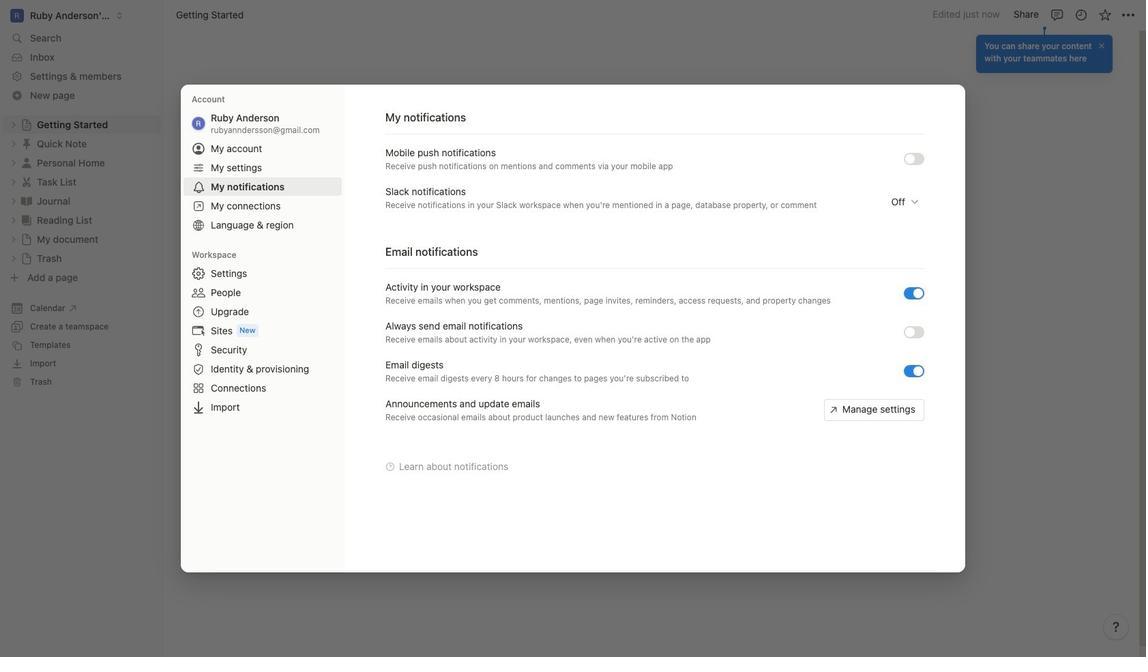 Task type: describe. For each thing, give the bounding box(es) containing it.
favorite image
[[1099, 8, 1112, 22]]



Task type: locate. For each thing, give the bounding box(es) containing it.
comments image
[[1051, 8, 1064, 22]]

updates image
[[1075, 8, 1088, 22]]

👋 image
[[412, 150, 425, 168]]



Task type: vqa. For each thing, say whether or not it's contained in the screenshot.
change page icon
no



